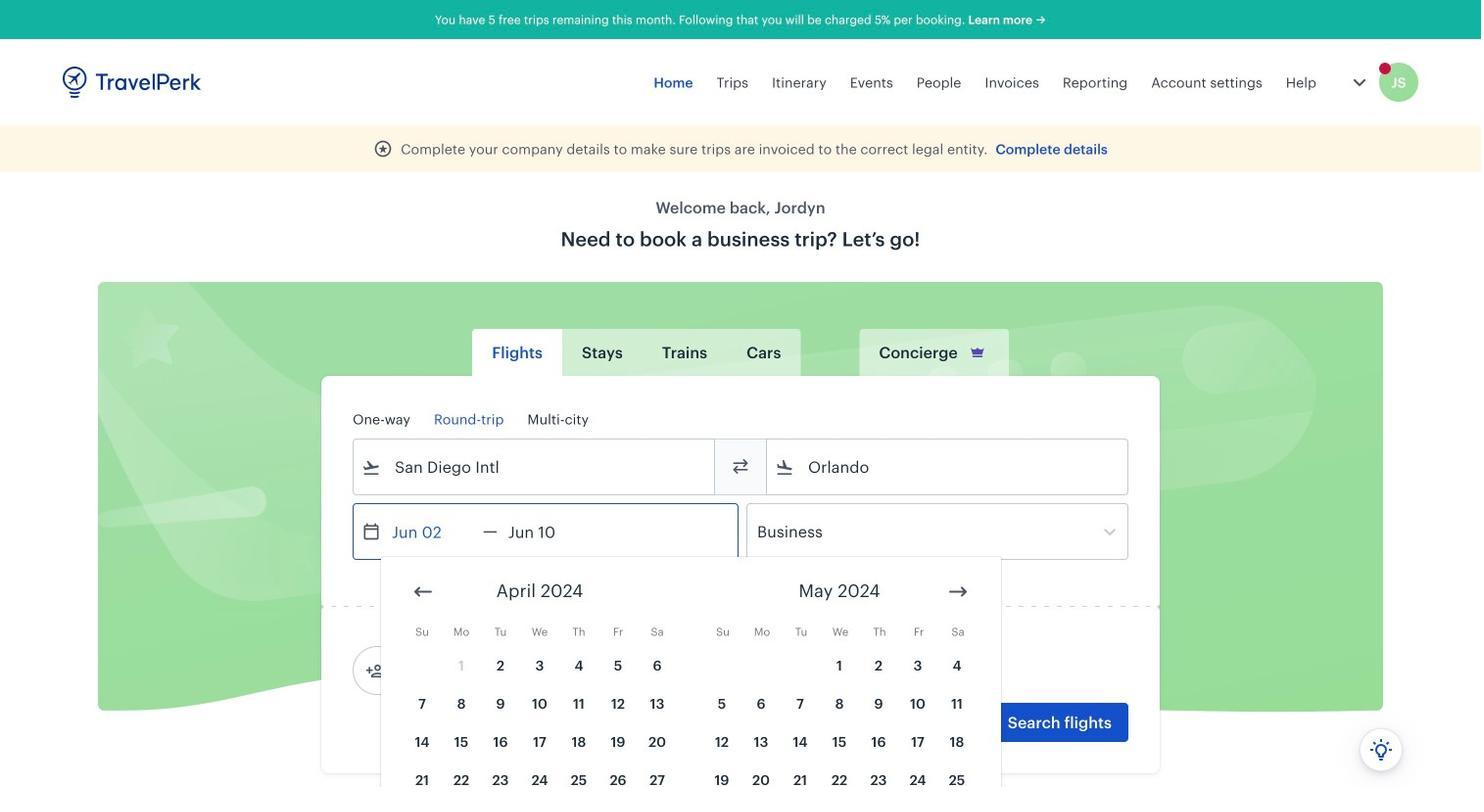 Task type: describe. For each thing, give the bounding box(es) containing it.
choose friday, may 10, 2024 as your check-in date. it's available. image
[[899, 686, 936, 722]]

choose saturday, may 25, 2024 as your check-in date. it's available. image
[[938, 762, 976, 788]]

choose friday, may 17, 2024 as your check-in date. it's available. image
[[899, 724, 936, 760]]

move backward to switch to the previous month. image
[[411, 580, 435, 604]]

To search field
[[794, 452, 1102, 483]]

choose wednesday, may 1, 2024 as your check-in date. it's available. image
[[821, 647, 858, 684]]

choose saturday, may 4, 2024 as your check-in date. it's available. image
[[938, 647, 976, 684]]

choose thursday, may 23, 2024 as your check-in date. it's available. image
[[860, 762, 897, 788]]

Depart text field
[[381, 504, 483, 559]]

choose wednesday, may 8, 2024 as your check-in date. it's available. image
[[821, 686, 858, 722]]

move forward to switch to the next month. image
[[946, 580, 970, 604]]

choose thursday, may 2, 2024 as your check-in date. it's available. image
[[860, 647, 897, 684]]

calendar application
[[381, 557, 1481, 788]]



Task type: locate. For each thing, give the bounding box(es) containing it.
Add first traveler search field
[[385, 655, 589, 687]]

choose friday, may 3, 2024 as your check-in date. it's available. image
[[899, 647, 936, 684]]

choose saturday, may 11, 2024 as your check-in date. it's available. image
[[938, 686, 976, 722]]

choose wednesday, may 15, 2024 as your check-in date. it's available. image
[[821, 724, 858, 760]]

choose thursday, may 9, 2024 as your check-in date. it's available. image
[[860, 686, 897, 722]]

choose thursday, may 16, 2024 as your check-in date. it's available. image
[[860, 724, 897, 760]]

choose saturday, may 18, 2024 as your check-in date. it's available. image
[[938, 724, 976, 760]]

choose friday, may 24, 2024 as your check-in date. it's available. image
[[899, 762, 936, 788]]

From search field
[[381, 452, 689, 483]]

choose wednesday, may 22, 2024 as your check-in date. it's available. image
[[821, 762, 858, 788]]

Return text field
[[497, 504, 599, 559]]



